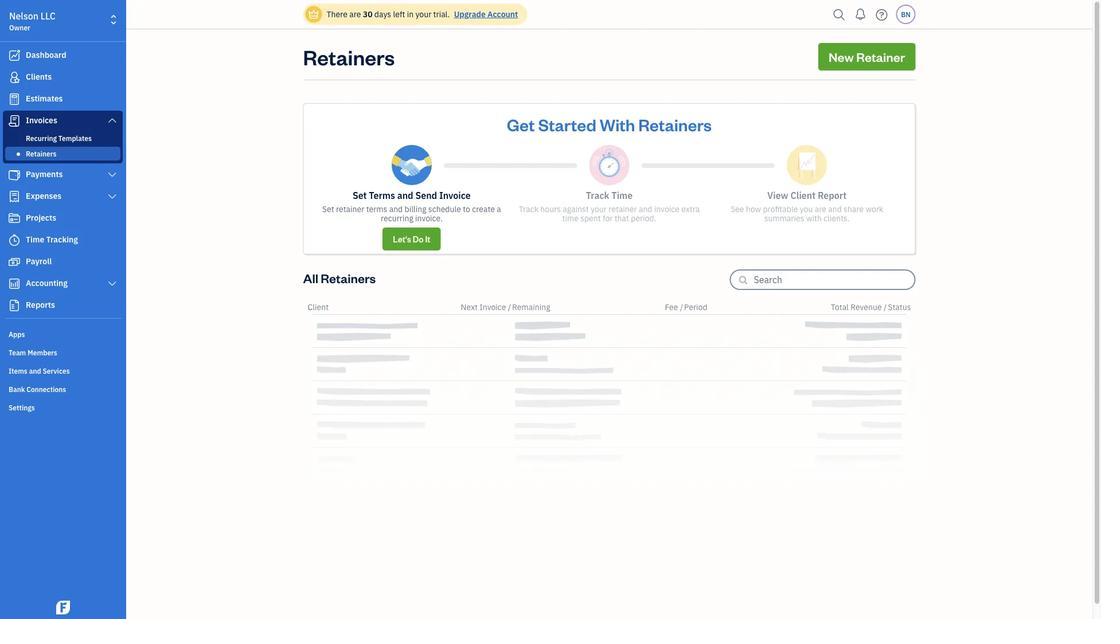 Task type: vqa. For each thing, say whether or not it's contained in the screenshot.
Bank Connections link
yes



Task type: describe. For each thing, give the bounding box(es) containing it.
get started with retainers
[[507, 114, 712, 135]]

send
[[415, 190, 437, 202]]

members
[[28, 348, 57, 357]]

next
[[461, 302, 478, 313]]

get
[[507, 114, 535, 135]]

all retainers
[[303, 270, 376, 286]]

account
[[487, 9, 518, 19]]

there are 30 days left in your trial. upgrade account
[[327, 9, 518, 19]]

money image
[[7, 256, 21, 268]]

schedule
[[428, 204, 461, 214]]

create
[[472, 204, 495, 214]]

dashboard
[[26, 50, 66, 60]]

and right "terms"
[[389, 204, 403, 214]]

period
[[684, 302, 707, 313]]

tracking
[[46, 234, 78, 245]]

1 vertical spatial track
[[519, 204, 539, 214]]

chevron large down image for expenses
[[107, 192, 118, 201]]

go to help image
[[873, 6, 891, 23]]

1 horizontal spatial invoice
[[480, 302, 506, 313]]

recurring templates link
[[5, 131, 120, 145]]

view
[[767, 190, 788, 202]]

terms
[[366, 204, 387, 214]]

profitable
[[763, 204, 798, 214]]

payroll link
[[3, 252, 123, 272]]

how
[[746, 204, 761, 214]]

1 horizontal spatial set
[[353, 190, 367, 202]]

let's do it button
[[383, 228, 441, 251]]

there
[[327, 9, 347, 19]]

invoices link
[[3, 111, 123, 131]]

project image
[[7, 213, 21, 224]]

nelson
[[9, 10, 38, 22]]

upgrade account link
[[452, 9, 518, 19]]

in
[[407, 9, 414, 19]]

chart image
[[7, 278, 21, 290]]

revenue
[[851, 302, 882, 313]]

retainer for set terms and send invoice
[[336, 204, 364, 214]]

main element
[[0, 0, 155, 619]]

client inside the view client report see how profitable you are and share work summaries with clients.
[[791, 190, 816, 202]]

next invoice / remaining
[[461, 302, 550, 313]]

payments link
[[3, 165, 123, 185]]

all
[[303, 270, 318, 286]]

billing
[[405, 204, 426, 214]]

invoice image
[[7, 115, 21, 127]]

owner
[[9, 23, 30, 32]]

share
[[844, 204, 864, 214]]

trial.
[[433, 9, 450, 19]]

2 / from the left
[[680, 302, 683, 313]]

terms
[[369, 190, 395, 202]]

track time track hours against your retainer and invoice extra time spent for that period.
[[519, 190, 700, 224]]

do
[[413, 234, 424, 245]]

time tracking
[[26, 234, 78, 245]]

days
[[374, 9, 391, 19]]

invoices
[[26, 115, 57, 126]]

upgrade
[[454, 9, 486, 19]]

notifications image
[[851, 3, 870, 26]]

estimates
[[26, 93, 63, 104]]

invoice.
[[415, 213, 443, 224]]

expense image
[[7, 191, 21, 202]]

freshbooks image
[[54, 601, 72, 615]]

team members
[[9, 348, 57, 357]]

apps link
[[3, 325, 123, 342]]

against
[[563, 204, 589, 214]]

recurring templates
[[26, 134, 92, 143]]

retainer
[[856, 48, 905, 65]]

started
[[538, 114, 596, 135]]

new retainer
[[829, 48, 905, 65]]

search image
[[830, 6, 848, 23]]

and inside main element
[[29, 366, 41, 376]]

expenses
[[26, 191, 62, 201]]

hours
[[540, 204, 561, 214]]

30
[[363, 9, 372, 19]]

fee
[[665, 302, 678, 313]]

0 vertical spatial track
[[586, 190, 609, 202]]

remaining
[[512, 302, 550, 313]]

bank connections link
[[3, 380, 123, 397]]

time inside track time track hours against your retainer and invoice extra time spent for that period.
[[612, 190, 633, 202]]

accounting
[[26, 278, 68, 288]]

status
[[888, 302, 911, 313]]

1 vertical spatial set
[[322, 204, 334, 214]]

settings link
[[3, 399, 123, 416]]

settings
[[9, 403, 35, 412]]

/ for next invoice
[[508, 302, 511, 313]]

templates
[[58, 134, 92, 143]]

1 vertical spatial client
[[308, 302, 329, 313]]

recurring
[[381, 213, 413, 224]]

period.
[[631, 213, 656, 224]]

report
[[818, 190, 847, 202]]

report image
[[7, 300, 21, 311]]

retainer for track time
[[609, 204, 637, 214]]

see
[[731, 204, 744, 214]]

you
[[800, 204, 813, 214]]

left
[[393, 9, 405, 19]]

bank connections
[[9, 385, 66, 394]]

total
[[831, 302, 849, 313]]



Task type: locate. For each thing, give the bounding box(es) containing it.
items and services link
[[3, 362, 123, 379]]

chevron large down image
[[107, 116, 118, 125]]

2 horizontal spatial /
[[884, 302, 887, 313]]

let's
[[393, 234, 411, 245]]

set terms and send invoice set retainer terms and billing schedule to create a recurring invoice.
[[322, 190, 501, 224]]

1 chevron large down image from the top
[[107, 170, 118, 179]]

0 horizontal spatial your
[[415, 9, 431, 19]]

are
[[349, 9, 361, 19], [815, 204, 826, 214]]

1 vertical spatial invoice
[[480, 302, 506, 313]]

are inside the view client report see how profitable you are and share work summaries with clients.
[[815, 204, 826, 214]]

clients link
[[3, 67, 123, 88]]

retainers inside main element
[[26, 149, 56, 158]]

1 horizontal spatial client
[[791, 190, 816, 202]]

chevron large down image up projects link
[[107, 192, 118, 201]]

0 vertical spatial client
[[791, 190, 816, 202]]

nelson llc owner
[[9, 10, 56, 32]]

/ left status
[[884, 302, 887, 313]]

payroll
[[26, 256, 52, 267]]

invoice up schedule
[[439, 190, 471, 202]]

chevron large down image inside payments link
[[107, 170, 118, 179]]

1 horizontal spatial retainer
[[609, 204, 637, 214]]

it
[[425, 234, 430, 245]]

reports link
[[3, 295, 123, 316]]

invoice right next
[[480, 302, 506, 313]]

extra
[[681, 204, 700, 214]]

0 horizontal spatial time
[[26, 234, 44, 245]]

time inside time tracking link
[[26, 234, 44, 245]]

for
[[603, 213, 613, 224]]

retainer inside track time track hours against your retainer and invoice extra time spent for that period.
[[609, 204, 637, 214]]

with
[[600, 114, 635, 135]]

timer image
[[7, 235, 21, 246]]

and inside the view client report see how profitable you are and share work summaries with clients.
[[828, 204, 842, 214]]

time
[[612, 190, 633, 202], [26, 234, 44, 245]]

0 horizontal spatial /
[[508, 302, 511, 313]]

0 vertical spatial time
[[612, 190, 633, 202]]

1 vertical spatial are
[[815, 204, 826, 214]]

that
[[615, 213, 629, 224]]

set left "terms"
[[322, 204, 334, 214]]

spent
[[580, 213, 601, 224]]

new retainer button
[[818, 43, 916, 71]]

1 horizontal spatial time
[[612, 190, 633, 202]]

bn button
[[896, 5, 916, 24]]

retainer inside set terms and send invoice set retainer terms and billing schedule to create a recurring invoice.
[[336, 204, 364, 214]]

payments
[[26, 169, 63, 179]]

0 vertical spatial set
[[353, 190, 367, 202]]

set
[[353, 190, 367, 202], [322, 204, 334, 214]]

track left hours
[[519, 204, 539, 214]]

let's do it
[[393, 234, 430, 245]]

0 horizontal spatial are
[[349, 9, 361, 19]]

2 retainer from the left
[[609, 204, 637, 214]]

/
[[508, 302, 511, 313], [680, 302, 683, 313], [884, 302, 887, 313]]

2 vertical spatial chevron large down image
[[107, 279, 118, 288]]

client
[[791, 190, 816, 202], [308, 302, 329, 313]]

chevron large down image down retainers link at the left top
[[107, 170, 118, 179]]

total revenue / status
[[831, 302, 911, 313]]

clock 04 image
[[589, 145, 629, 185]]

services
[[43, 366, 70, 376]]

2 chevron large down image from the top
[[107, 192, 118, 201]]

are right you
[[815, 204, 826, 214]]

estimates link
[[3, 89, 123, 110]]

0 vertical spatial are
[[349, 9, 361, 19]]

bn
[[901, 10, 911, 19]]

0 vertical spatial invoice
[[439, 190, 471, 202]]

1 / from the left
[[508, 302, 511, 313]]

team members link
[[3, 344, 123, 361]]

time tracking link
[[3, 230, 123, 251]]

payment image
[[7, 169, 21, 181]]

projects
[[26, 212, 56, 223]]

/ for total revenue
[[884, 302, 887, 313]]

reports
[[26, 300, 55, 310]]

chevron large down image
[[107, 170, 118, 179], [107, 192, 118, 201], [107, 279, 118, 288]]

0 horizontal spatial invoice
[[439, 190, 471, 202]]

3 chevron large down image from the top
[[107, 279, 118, 288]]

retainer
[[336, 204, 364, 214], [609, 204, 637, 214]]

expenses link
[[3, 186, 123, 207]]

your inside track time track hours against your retainer and invoice extra time spent for that period.
[[591, 204, 607, 214]]

team
[[9, 348, 26, 357]]

client up you
[[791, 190, 816, 202]]

and left the invoice
[[639, 204, 652, 214]]

projects link
[[3, 208, 123, 229]]

and
[[397, 190, 413, 202], [389, 204, 403, 214], [639, 204, 652, 214], [828, 204, 842, 214], [29, 366, 41, 376]]

and inside track time track hours against your retainer and invoice extra time spent for that period.
[[639, 204, 652, 214]]

3 / from the left
[[884, 302, 887, 313]]

invoice
[[654, 204, 680, 214]]

clients.
[[824, 213, 850, 224]]

retainer left "terms"
[[336, 204, 364, 214]]

bank
[[9, 385, 25, 394]]

dashboard link
[[3, 45, 123, 66]]

0 horizontal spatial client
[[308, 302, 329, 313]]

1 horizontal spatial /
[[680, 302, 683, 313]]

/ left remaining
[[508, 302, 511, 313]]

your right in
[[415, 9, 431, 19]]

0 vertical spatial chevron large down image
[[107, 170, 118, 179]]

time right timer image at the left of page
[[26, 234, 44, 245]]

with
[[806, 213, 822, 224]]

retainers link
[[5, 147, 120, 161]]

to
[[463, 204, 470, 214]]

work
[[866, 204, 883, 214]]

llc
[[41, 10, 56, 22]]

items
[[9, 366, 27, 376]]

1 horizontal spatial are
[[815, 204, 826, 214]]

recurring
[[26, 134, 57, 143]]

your right against
[[591, 204, 607, 214]]

1 vertical spatial chevron large down image
[[107, 192, 118, 201]]

accounting link
[[3, 274, 123, 294]]

/ right the "fee"
[[680, 302, 683, 313]]

client down all
[[308, 302, 329, 313]]

time up that
[[612, 190, 633, 202]]

track up spent
[[586, 190, 609, 202]]

1 vertical spatial your
[[591, 204, 607, 214]]

chevron large down image for accounting
[[107, 279, 118, 288]]

track
[[586, 190, 609, 202], [519, 204, 539, 214]]

client image
[[7, 72, 21, 83]]

are left the 30 at the left top
[[349, 9, 361, 19]]

items and services
[[9, 366, 70, 376]]

dashboard image
[[7, 50, 21, 61]]

fee / period
[[665, 302, 707, 313]]

invoice
[[439, 190, 471, 202], [480, 302, 506, 313]]

Search text field
[[754, 271, 914, 289]]

0 horizontal spatial set
[[322, 204, 334, 214]]

connections
[[27, 385, 66, 394]]

estimate image
[[7, 93, 21, 105]]

chevron large down image for payments
[[107, 170, 118, 179]]

and up billing
[[397, 190, 413, 202]]

clients
[[26, 71, 52, 82]]

0 vertical spatial your
[[415, 9, 431, 19]]

0 horizontal spatial track
[[519, 204, 539, 214]]

retainers
[[303, 43, 395, 70], [638, 114, 712, 135], [26, 149, 56, 158], [321, 270, 376, 286]]

1 horizontal spatial track
[[586, 190, 609, 202]]

chevron large down image down payroll link
[[107, 279, 118, 288]]

1 vertical spatial time
[[26, 234, 44, 245]]

1 horizontal spatial your
[[591, 204, 607, 214]]

and down the report
[[828, 204, 842, 214]]

1 retainer from the left
[[336, 204, 364, 214]]

invoice inside set terms and send invoice set retainer terms and billing schedule to create a recurring invoice.
[[439, 190, 471, 202]]

a
[[497, 204, 501, 214]]

crown image
[[308, 8, 320, 20]]

summaries
[[764, 213, 804, 224]]

view client report see how profitable you are and share work summaries with clients.
[[731, 190, 883, 224]]

set up "terms"
[[353, 190, 367, 202]]

and right items
[[29, 366, 41, 376]]

new
[[829, 48, 854, 65]]

0 horizontal spatial retainer
[[336, 204, 364, 214]]

your
[[415, 9, 431, 19], [591, 204, 607, 214]]

retainer right spent
[[609, 204, 637, 214]]



